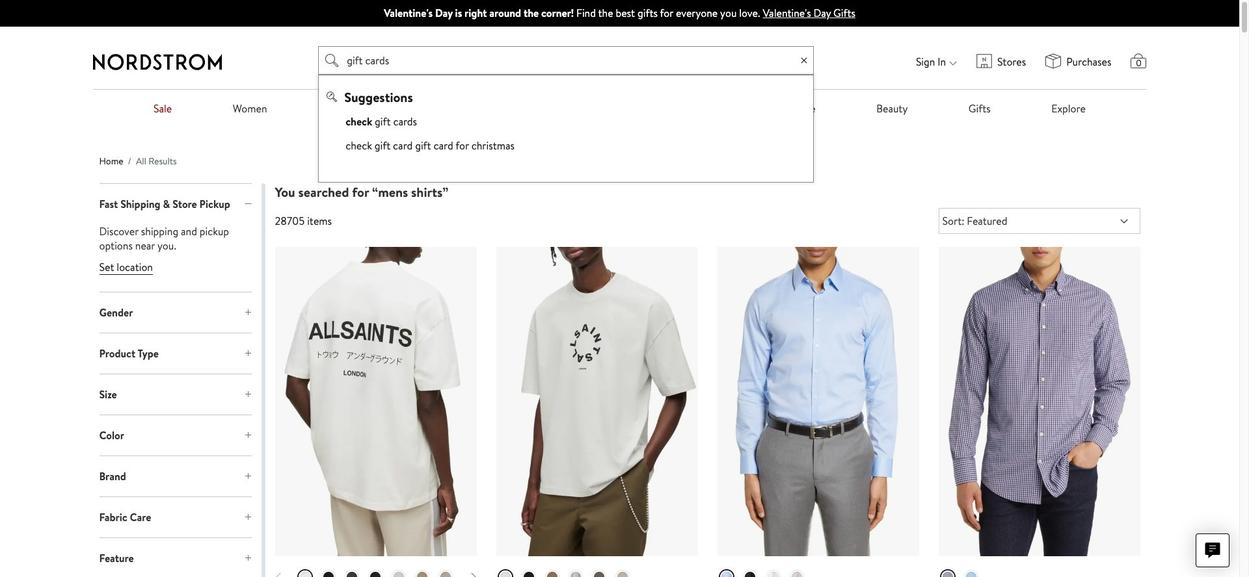 Task type: describe. For each thing, give the bounding box(es) containing it.
large search trending medium image
[[327, 92, 337, 102]]

Search for products or brands search field
[[342, 47, 795, 74]]

3 large maximize image from the top
[[244, 555, 252, 563]]

2 large maximize image from the top
[[244, 473, 252, 481]]

large search image
[[326, 53, 339, 68]]

live chat image
[[1205, 543, 1221, 559]]



Task type: vqa. For each thing, say whether or not it's contained in the screenshot.
third large maximize icon from the top of the page
yes



Task type: locate. For each thing, give the bounding box(es) containing it.
3 large maximize image from the top
[[244, 432, 252, 440]]

1 vertical spatial large maximize image
[[244, 473, 252, 481]]

2 vertical spatial large maximize image
[[244, 555, 252, 563]]

4 large maximize image from the top
[[244, 514, 252, 522]]

nordstrom logo element
[[93, 54, 222, 70]]

large minimize image
[[244, 201, 252, 208]]

2 large maximize image from the top
[[244, 391, 252, 399]]

large maximize image
[[244, 350, 252, 358], [244, 473, 252, 481], [244, 555, 252, 563]]

large maximize image
[[244, 309, 252, 317], [244, 391, 252, 399], [244, 432, 252, 440], [244, 514, 252, 522]]

1 large maximize image from the top
[[244, 350, 252, 358]]

1 large maximize image from the top
[[244, 309, 252, 317]]

Search search field
[[318, 46, 814, 75]]

0 vertical spatial large maximize image
[[244, 350, 252, 358]]



